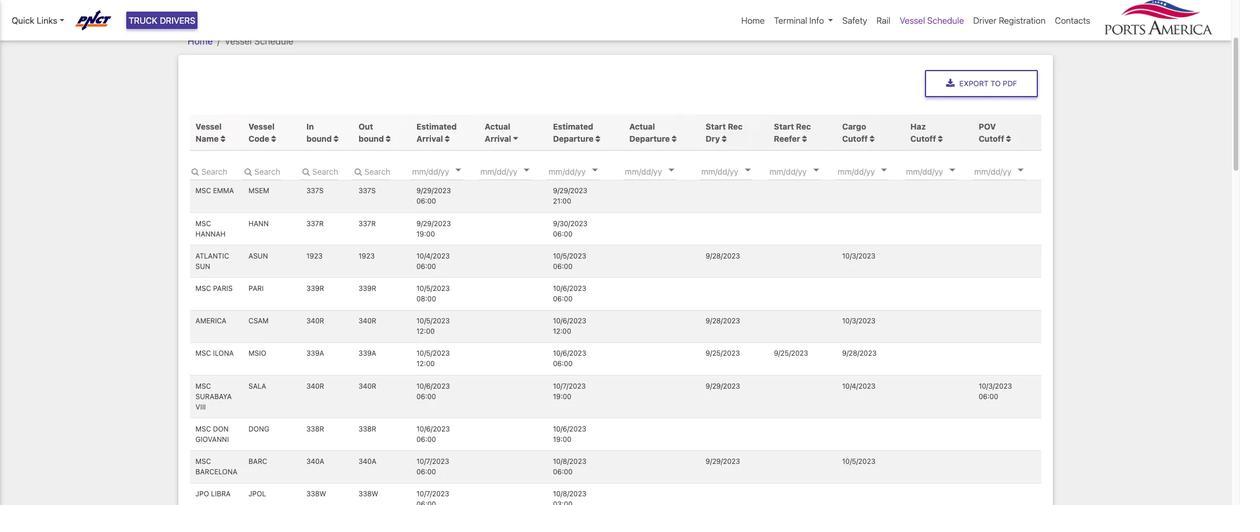 Task type: vqa. For each thing, say whether or not it's contained in the screenshot.


Task type: describe. For each thing, give the bounding box(es) containing it.
msc don giovanni
[[196, 425, 229, 444]]

rail
[[877, 15, 891, 25]]

1 horizontal spatial vessel schedule
[[900, 15, 965, 25]]

links
[[37, 15, 57, 25]]

code
[[249, 134, 270, 144]]

9/29/2023 19:00
[[417, 219, 451, 239]]

truck drivers link
[[126, 12, 198, 29]]

2 338r from the left
[[359, 425, 377, 434]]

2 vertical spatial 9/28/2023
[[843, 350, 877, 358]]

21:00
[[553, 197, 572, 206]]

atlantic
[[196, 252, 229, 261]]

9/30/2023 06:00
[[553, 219, 588, 239]]

9/28/2023 for 10/6/2023
[[706, 317, 741, 326]]

06:00 inside 9/29/2023 06:00
[[417, 197, 436, 206]]

12:00 inside 10/6/2023 12:00
[[553, 328, 572, 336]]

don
[[213, 425, 229, 434]]

giovanni
[[196, 436, 229, 444]]

cargo cutoff
[[843, 122, 868, 144]]

departure for estimated
[[553, 134, 594, 144]]

9/29/2023 06:00
[[417, 187, 451, 206]]

1 1923 from the left
[[307, 252, 323, 261]]

2 339r from the left
[[359, 285, 377, 293]]

19:00 for 9/29/2023 19:00
[[417, 230, 435, 239]]

haz cutoff
[[911, 122, 937, 144]]

drivers
[[160, 15, 196, 25]]

06:00 inside "10/8/2023 06:00"
[[553, 468, 573, 477]]

9/29/2023 for 19:00
[[417, 219, 451, 228]]

open calendar image for sixth the mm/dd/yy field from the right
[[524, 169, 530, 172]]

cutoff for haz
[[911, 134, 937, 144]]

terminal info
[[775, 15, 825, 25]]

2 337s from the left
[[359, 187, 376, 196]]

viii
[[196, 403, 206, 412]]

safety link
[[838, 9, 872, 32]]

1 340a from the left
[[307, 458, 324, 467]]

3 mm/dd/yy field from the left
[[548, 163, 617, 180]]

msio
[[249, 350, 266, 358]]

in
[[307, 122, 314, 131]]

1 338r from the left
[[307, 425, 324, 434]]

10/7/2023 for 06:00
[[417, 458, 450, 467]]

10/8/2023 for 10/8/2023 06:00
[[553, 458, 587, 467]]

08:00
[[417, 295, 436, 304]]

06:00 inside 10/3/2023 06:00
[[979, 393, 999, 401]]

rec for start rec reefer
[[797, 122, 811, 131]]

msc for msc barcelona
[[196, 458, 211, 467]]

registration
[[1000, 15, 1046, 25]]

start for dry
[[706, 122, 726, 131]]

cutoff for pov
[[979, 134, 1005, 144]]

estimated departure
[[553, 122, 594, 144]]

vessel code
[[249, 122, 275, 144]]

libra
[[211, 490, 231, 499]]

10/5/2023 for 340r
[[417, 317, 450, 326]]

actual arrival
[[485, 122, 512, 144]]

10/3/2023 06:00
[[979, 382, 1013, 401]]

open calendar image for 7th the mm/dd/yy field from the right
[[456, 169, 462, 172]]

quick links link
[[12, 14, 64, 27]]

cutoff for cargo
[[843, 134, 868, 144]]

departure for actual
[[630, 134, 670, 144]]

0 vertical spatial home link
[[737, 9, 770, 32]]

bound for in
[[307, 134, 332, 144]]

reefer
[[774, 134, 801, 144]]

2 9/25/2023 from the left
[[774, 350, 809, 358]]

10/7/2023 19:00
[[553, 382, 586, 401]]

atlantic sun
[[196, 252, 229, 271]]

name
[[196, 134, 219, 144]]

10/5/2023 06:00
[[553, 252, 587, 271]]

vessel name
[[196, 122, 222, 144]]

paris
[[213, 285, 233, 293]]

pov cutoff
[[979, 122, 1005, 144]]

open calendar image for fifth the mm/dd/yy field from the right
[[593, 169, 598, 172]]

start for reefer
[[774, 122, 795, 131]]

arrival for actual arrival
[[485, 134, 512, 144]]

19:00 for 10/6/2023 19:00
[[553, 436, 572, 444]]

open calendar image for 1st the mm/dd/yy field from the right
[[882, 169, 888, 172]]

10/3/2023 for 10/6/2023
[[843, 317, 876, 326]]

msc for msc ilona
[[196, 350, 211, 358]]

1 9/25/2023 from the left
[[706, 350, 740, 358]]

msc emma
[[196, 187, 234, 196]]

asun
[[249, 252, 268, 261]]

10/6/2023 for 339r
[[553, 285, 587, 293]]

06:00 inside 10/5/2023 06:00
[[553, 262, 573, 271]]

06:00 inside 10/4/2023 06:00
[[417, 262, 436, 271]]

dong
[[249, 425, 269, 434]]

msc paris
[[196, 285, 233, 293]]

out bound
[[359, 122, 386, 144]]

open calendar image for fifth the mm/dd/yy field
[[745, 169, 751, 172]]

haz
[[911, 122, 927, 131]]

estimated arrival
[[417, 122, 457, 144]]

2 337r from the left
[[359, 219, 376, 228]]

emma
[[213, 187, 234, 196]]

terminal
[[775, 15, 808, 25]]

9/28/2023 for 10/5/2023
[[706, 252, 741, 261]]

jpol
[[249, 490, 266, 499]]

5 mm/dd/yy field from the left
[[701, 163, 770, 180]]

jpo libra
[[196, 490, 231, 499]]

jpo
[[196, 490, 209, 499]]

truck drivers
[[129, 15, 196, 25]]

10/7/2023 for 19:00
[[553, 382, 586, 391]]

barcelona
[[196, 468, 238, 477]]

quick
[[12, 15, 34, 25]]

10/4/2023 for 10/4/2023
[[843, 382, 876, 391]]

06:00 inside 9/30/2023 06:00
[[553, 230, 573, 239]]

10/5/2023 08:00
[[417, 285, 450, 304]]

10/5/2023 for 339a
[[417, 350, 450, 358]]

cargo
[[843, 122, 867, 131]]

hannah
[[196, 230, 226, 239]]

1 horizontal spatial home
[[742, 15, 765, 25]]

pov
[[979, 122, 997, 131]]

10/6/2023 for 339a
[[553, 350, 587, 358]]

contacts
[[1056, 15, 1091, 25]]

msem
[[249, 187, 269, 196]]



Task type: locate. For each thing, give the bounding box(es) containing it.
0 horizontal spatial 1923
[[307, 252, 323, 261]]

1 open calendar image from the left
[[456, 169, 462, 172]]

1 horizontal spatial 340a
[[359, 458, 377, 467]]

vessel schedule link
[[896, 9, 969, 32]]

home link left terminal
[[737, 9, 770, 32]]

home link
[[737, 9, 770, 32], [188, 36, 213, 46]]

0 vertical spatial 10/3/2023
[[843, 252, 876, 261]]

home
[[742, 15, 765, 25], [188, 36, 213, 46]]

bound down in
[[307, 134, 332, 144]]

1 horizontal spatial 337s
[[359, 187, 376, 196]]

10/6/2023
[[553, 285, 587, 293], [553, 317, 587, 326], [553, 350, 587, 358], [417, 382, 450, 391], [417, 425, 450, 434], [553, 425, 587, 434]]

12:00 for 10/6/2023 06:00
[[417, 360, 435, 369]]

msc left emma
[[196, 187, 211, 196]]

2 vertical spatial 10/3/2023
[[979, 382, 1013, 391]]

pari
[[249, 285, 264, 293]]

1 vertical spatial 10/7/2023
[[417, 458, 450, 467]]

arrival inside estimated arrival
[[417, 134, 443, 144]]

3 open calendar image from the left
[[882, 169, 888, 172]]

1 horizontal spatial departure
[[630, 134, 670, 144]]

19:00
[[417, 230, 435, 239], [553, 393, 572, 401], [553, 436, 572, 444]]

0 horizontal spatial 339a
[[307, 350, 324, 358]]

10/5/2023 12:00
[[417, 317, 450, 336], [417, 350, 450, 369]]

339r
[[307, 285, 324, 293], [359, 285, 377, 293]]

mm/dd/yy field down dry
[[701, 163, 770, 180]]

06:00 inside 10/7/2023 06:00
[[417, 468, 436, 477]]

10/4/2023 06:00
[[417, 252, 450, 271]]

out
[[359, 122, 373, 131]]

6 msc from the top
[[196, 425, 211, 434]]

1 horizontal spatial 10/4/2023
[[843, 382, 876, 391]]

0 horizontal spatial bound
[[307, 134, 332, 144]]

mm/dd/yy field down reefer
[[769, 163, 838, 180]]

0 vertical spatial vessel schedule
[[900, 15, 965, 25]]

rec up reefer
[[797, 122, 811, 131]]

0 horizontal spatial cutoff
[[843, 134, 868, 144]]

2 actual from the left
[[630, 122, 655, 131]]

2 339a from the left
[[359, 350, 377, 358]]

7 msc from the top
[[196, 458, 211, 467]]

1 337r from the left
[[307, 219, 324, 228]]

msc for msc hannah
[[196, 219, 211, 228]]

start up dry
[[706, 122, 726, 131]]

america
[[196, 317, 227, 326]]

3 msc from the top
[[196, 285, 211, 293]]

3 open calendar image from the left
[[669, 169, 675, 172]]

terminal info link
[[770, 9, 838, 32]]

4 open calendar image from the left
[[745, 169, 751, 172]]

1 mm/dd/yy field from the left
[[411, 163, 481, 180]]

10/5/2023 12:00 for 339a
[[417, 350, 450, 369]]

msc inside msc hannah
[[196, 219, 211, 228]]

1 vertical spatial 9/28/2023
[[706, 317, 741, 326]]

12:00 for 10/6/2023 12:00
[[417, 328, 435, 336]]

1 horizontal spatial 338r
[[359, 425, 377, 434]]

actual for actual arrival
[[485, 122, 511, 131]]

2 horizontal spatial open calendar image
[[882, 169, 888, 172]]

0 horizontal spatial arrival
[[417, 134, 443, 144]]

1923
[[307, 252, 323, 261], [359, 252, 375, 261]]

bound
[[307, 134, 332, 144], [359, 134, 384, 144]]

0 vertical spatial 10/7/2023
[[553, 382, 586, 391]]

estimated for departure
[[553, 122, 594, 131]]

0 horizontal spatial start
[[706, 122, 726, 131]]

1 horizontal spatial 339r
[[359, 285, 377, 293]]

bound down out
[[359, 134, 384, 144]]

338r
[[307, 425, 324, 434], [359, 425, 377, 434]]

1 vertical spatial 10/5/2023 12:00
[[417, 350, 450, 369]]

1 horizontal spatial arrival
[[485, 134, 512, 144]]

actual inside the actual departure
[[630, 122, 655, 131]]

0 vertical spatial schedule
[[928, 15, 965, 25]]

10/5/2023
[[553, 252, 587, 261], [417, 285, 450, 293], [417, 317, 450, 326], [417, 350, 450, 358], [843, 458, 876, 467]]

msc for msc emma
[[196, 187, 211, 196]]

1 horizontal spatial schedule
[[928, 15, 965, 25]]

0 horizontal spatial 338r
[[307, 425, 324, 434]]

1 open calendar image from the left
[[524, 169, 530, 172]]

driver registration
[[974, 15, 1046, 25]]

10/8/2023 06:00
[[553, 458, 587, 477]]

cutoff down the haz
[[911, 134, 937, 144]]

5 msc from the top
[[196, 382, 211, 391]]

in bound
[[307, 122, 334, 144]]

msc inside 'msc don giovanni'
[[196, 425, 211, 434]]

1 arrival from the left
[[417, 134, 443, 144]]

home left terminal
[[742, 15, 765, 25]]

1 337s from the left
[[307, 187, 324, 196]]

0 horizontal spatial 338w
[[307, 490, 326, 499]]

sala
[[249, 382, 266, 391]]

arrival for estimated arrival
[[417, 134, 443, 144]]

19:00 for 10/7/2023 19:00
[[553, 393, 572, 401]]

337s
[[307, 187, 324, 196], [359, 187, 376, 196]]

2 bound from the left
[[359, 134, 384, 144]]

mm/dd/yy field
[[411, 163, 481, 180], [480, 163, 549, 180], [548, 163, 617, 180], [624, 163, 694, 180], [701, 163, 770, 180], [769, 163, 838, 180], [837, 163, 907, 180]]

surabaya
[[196, 393, 232, 401]]

1 horizontal spatial 339a
[[359, 350, 377, 358]]

19:00 inside 10/7/2023 19:00
[[553, 393, 572, 401]]

info
[[810, 15, 825, 25]]

msc for msc paris
[[196, 285, 211, 293]]

1 actual from the left
[[485, 122, 511, 131]]

7 mm/dd/yy field from the left
[[837, 163, 907, 180]]

msc hannah
[[196, 219, 226, 239]]

start
[[706, 122, 726, 131], [774, 122, 795, 131]]

1 339a from the left
[[307, 350, 324, 358]]

arrival
[[417, 134, 443, 144], [485, 134, 512, 144]]

0 vertical spatial 19:00
[[417, 230, 435, 239]]

2 msc from the top
[[196, 219, 211, 228]]

10/7/2023
[[553, 382, 586, 391], [417, 458, 450, 467], [417, 490, 450, 499]]

0 horizontal spatial estimated
[[417, 122, 457, 131]]

open calendar image for 4th the mm/dd/yy field from the left
[[669, 169, 675, 172]]

1 cutoff from the left
[[843, 134, 868, 144]]

bound for out
[[359, 134, 384, 144]]

open calendar image
[[524, 169, 530, 172], [593, 169, 598, 172], [669, 169, 675, 172], [745, 169, 751, 172]]

rail link
[[872, 9, 896, 32]]

0 horizontal spatial rec
[[728, 122, 743, 131]]

9/29/2023 for 06:00
[[417, 187, 451, 196]]

340r
[[307, 317, 324, 326], [359, 317, 377, 326], [307, 382, 324, 391], [359, 382, 377, 391]]

1 rec from the left
[[728, 122, 743, 131]]

open calendar image for second the mm/dd/yy field from right
[[814, 169, 819, 172]]

19:00 up 10/4/2023 06:00
[[417, 230, 435, 239]]

bound inside out bound
[[359, 134, 384, 144]]

msc up hannah on the top left of the page
[[196, 219, 211, 228]]

1 10/5/2023 12:00 from the top
[[417, 317, 450, 336]]

0 horizontal spatial 337s
[[307, 187, 324, 196]]

1 bound from the left
[[307, 134, 332, 144]]

ilona
[[213, 350, 234, 358]]

msc up barcelona
[[196, 458, 211, 467]]

1 horizontal spatial cutoff
[[911, 134, 937, 144]]

10/6/2023 12:00
[[553, 317, 587, 336]]

337r
[[307, 219, 324, 228], [359, 219, 376, 228]]

0 horizontal spatial actual
[[485, 122, 511, 131]]

1 vertical spatial 19:00
[[553, 393, 572, 401]]

msc up surabaya
[[196, 382, 211, 391]]

19:00 up 10/6/2023 19:00
[[553, 393, 572, 401]]

10/8/2023 down 10/6/2023 19:00
[[553, 458, 587, 467]]

msc inside "msc barcelona"
[[196, 458, 211, 467]]

1 vertical spatial home
[[188, 36, 213, 46]]

0 vertical spatial 10/4/2023
[[417, 252, 450, 261]]

start inside the start rec dry
[[706, 122, 726, 131]]

06:00
[[417, 197, 436, 206], [553, 230, 573, 239], [417, 262, 436, 271], [553, 262, 573, 271], [553, 295, 573, 304], [553, 360, 573, 369], [417, 393, 436, 401], [979, 393, 999, 401], [417, 436, 436, 444], [417, 468, 436, 477], [553, 468, 573, 477]]

1 horizontal spatial start
[[774, 122, 795, 131]]

10/7/2023 06:00
[[417, 458, 450, 477]]

0 horizontal spatial 9/25/2023
[[706, 350, 740, 358]]

0 vertical spatial 10/8/2023
[[553, 458, 587, 467]]

2 open calendar image from the left
[[593, 169, 598, 172]]

1 horizontal spatial 338w
[[359, 490, 379, 499]]

1 vertical spatial vessel schedule
[[225, 36, 294, 46]]

estimated inside the estimated departure
[[553, 122, 594, 131]]

2 departure from the left
[[630, 134, 670, 144]]

None field
[[190, 163, 228, 180], [243, 163, 281, 180], [301, 163, 339, 180], [353, 163, 391, 180], [190, 163, 228, 180], [243, 163, 281, 180], [301, 163, 339, 180], [353, 163, 391, 180]]

10/6/2023 19:00
[[553, 425, 587, 444]]

0 horizontal spatial 340a
[[307, 458, 324, 467]]

start up reefer
[[774, 122, 795, 131]]

0 horizontal spatial home
[[188, 36, 213, 46]]

sun
[[196, 262, 210, 271]]

10/3/2023 for 10/5/2023
[[843, 252, 876, 261]]

mm/dd/yy field up 9/29/2023 06:00
[[411, 163, 481, 180]]

cutoff
[[843, 134, 868, 144], [911, 134, 937, 144], [979, 134, 1005, 144]]

1 departure from the left
[[553, 134, 594, 144]]

1 horizontal spatial rec
[[797, 122, 811, 131]]

2 cutoff from the left
[[911, 134, 937, 144]]

1 338w from the left
[[307, 490, 326, 499]]

1 vertical spatial home link
[[188, 36, 213, 46]]

10/8/2023
[[553, 458, 587, 467], [553, 490, 587, 499]]

10/4/2023
[[417, 252, 450, 261], [843, 382, 876, 391]]

start rec dry
[[706, 122, 743, 144]]

9/28/2023
[[706, 252, 741, 261], [706, 317, 741, 326], [843, 350, 877, 358]]

actual departure
[[630, 122, 670, 144]]

rec left start rec reefer
[[728, 122, 743, 131]]

quick links
[[12, 15, 57, 25]]

1 vertical spatial schedule
[[254, 36, 294, 46]]

2 open calendar image from the left
[[814, 169, 819, 172]]

contacts link
[[1051, 9, 1096, 32]]

1 horizontal spatial estimated
[[553, 122, 594, 131]]

home down the drivers
[[188, 36, 213, 46]]

12:00
[[417, 328, 435, 336], [553, 328, 572, 336], [417, 360, 435, 369]]

2 horizontal spatial cutoff
[[979, 134, 1005, 144]]

msc left paris at the bottom of the page
[[196, 285, 211, 293]]

2 vertical spatial 19:00
[[553, 436, 572, 444]]

10/5/2023 for 339r
[[417, 285, 450, 293]]

actual inside actual arrival
[[485, 122, 511, 131]]

1 horizontal spatial 1923
[[359, 252, 375, 261]]

10/8/2023 for 10/8/2023
[[553, 490, 587, 499]]

driver
[[974, 15, 997, 25]]

10/8/2023 down "10/8/2023 06:00"
[[553, 490, 587, 499]]

msc ilona
[[196, 350, 234, 358]]

1 vertical spatial 10/4/2023
[[843, 382, 876, 391]]

start rec reefer
[[774, 122, 811, 144]]

340a
[[307, 458, 324, 467], [359, 458, 377, 467]]

10/6/2023 for 338r
[[553, 425, 587, 434]]

0 horizontal spatial home link
[[188, 36, 213, 46]]

2 rec from the left
[[797, 122, 811, 131]]

10/4/2023 for 10/4/2023 06:00
[[417, 252, 450, 261]]

4 mm/dd/yy field from the left
[[624, 163, 694, 180]]

0 horizontal spatial vessel schedule
[[225, 36, 294, 46]]

0 horizontal spatial open calendar image
[[456, 169, 462, 172]]

2 340a from the left
[[359, 458, 377, 467]]

9/30/2023
[[553, 219, 588, 228]]

msc surabaya viii
[[196, 382, 232, 412]]

10/6/2023 for 340r
[[553, 317, 587, 326]]

csam
[[249, 317, 269, 326]]

start inside start rec reefer
[[774, 122, 795, 131]]

1 msc from the top
[[196, 187, 211, 196]]

msc for msc don giovanni
[[196, 425, 211, 434]]

2 338w from the left
[[359, 490, 379, 499]]

rec for start rec dry
[[728, 122, 743, 131]]

1 vertical spatial 10/3/2023
[[843, 317, 876, 326]]

1 estimated from the left
[[417, 122, 457, 131]]

1 vertical spatial 10/8/2023
[[553, 490, 587, 499]]

driver registration link
[[969, 9, 1051, 32]]

mm/dd/yy field up 9/29/2023 21:00
[[548, 163, 617, 180]]

2 estimated from the left
[[553, 122, 594, 131]]

rec inside the start rec dry
[[728, 122, 743, 131]]

2 1923 from the left
[[359, 252, 375, 261]]

download image
[[947, 79, 955, 88]]

19:00 inside 9/29/2023 19:00
[[417, 230, 435, 239]]

actual
[[485, 122, 511, 131], [630, 122, 655, 131]]

0 horizontal spatial 10/4/2023
[[417, 252, 450, 261]]

safety
[[843, 15, 868, 25]]

hann
[[249, 219, 269, 228]]

1 horizontal spatial 337r
[[359, 219, 376, 228]]

2 vertical spatial 10/7/2023
[[417, 490, 450, 499]]

rec
[[728, 122, 743, 131], [797, 122, 811, 131]]

msc up giovanni
[[196, 425, 211, 434]]

338w
[[307, 490, 326, 499], [359, 490, 379, 499]]

10/5/2023 12:00 for 340r
[[417, 317, 450, 336]]

1 339r from the left
[[307, 285, 324, 293]]

2 start from the left
[[774, 122, 795, 131]]

2 mm/dd/yy field from the left
[[480, 163, 549, 180]]

0 horizontal spatial departure
[[553, 134, 594, 144]]

bound inside in bound
[[307, 134, 332, 144]]

3 cutoff from the left
[[979, 134, 1005, 144]]

1 horizontal spatial 9/25/2023
[[774, 350, 809, 358]]

6 mm/dd/yy field from the left
[[769, 163, 838, 180]]

0 vertical spatial 10/5/2023 12:00
[[417, 317, 450, 336]]

339a
[[307, 350, 324, 358], [359, 350, 377, 358]]

truck
[[129, 15, 158, 25]]

msc left 'ilona'
[[196, 350, 211, 358]]

19:00 inside 10/6/2023 19:00
[[553, 436, 572, 444]]

mm/dd/yy field down cargo cutoff
[[837, 163, 907, 180]]

dry
[[706, 134, 720, 144]]

barc
[[249, 458, 267, 467]]

estimated for arrival
[[417, 122, 457, 131]]

19:00 up "10/8/2023 06:00"
[[553, 436, 572, 444]]

1 horizontal spatial home link
[[737, 9, 770, 32]]

9/25/2023
[[706, 350, 740, 358], [774, 350, 809, 358]]

cutoff down cargo
[[843, 134, 868, 144]]

0 horizontal spatial 339r
[[307, 285, 324, 293]]

4 msc from the top
[[196, 350, 211, 358]]

0 vertical spatial 9/28/2023
[[706, 252, 741, 261]]

actual for actual departure
[[630, 122, 655, 131]]

9/29/2023 for 21:00
[[553, 187, 588, 196]]

cutoff down the pov
[[979, 134, 1005, 144]]

open calendar image
[[456, 169, 462, 172], [814, 169, 819, 172], [882, 169, 888, 172]]

departure
[[553, 134, 594, 144], [630, 134, 670, 144]]

1 horizontal spatial bound
[[359, 134, 384, 144]]

0 vertical spatial home
[[742, 15, 765, 25]]

2 10/8/2023 from the top
[[553, 490, 587, 499]]

mm/dd/yy field down actual arrival
[[480, 163, 549, 180]]

rec inside start rec reefer
[[797, 122, 811, 131]]

msc barcelona
[[196, 458, 238, 477]]

mm/dd/yy field down the actual departure at top
[[624, 163, 694, 180]]

1 start from the left
[[706, 122, 726, 131]]

2 10/5/2023 12:00 from the top
[[417, 350, 450, 369]]

0 horizontal spatial 337r
[[307, 219, 324, 228]]

home link down the drivers
[[188, 36, 213, 46]]

estimated
[[417, 122, 457, 131], [553, 122, 594, 131]]

msc for msc surabaya viii
[[196, 382, 211, 391]]

1 horizontal spatial open calendar image
[[814, 169, 819, 172]]

1 horizontal spatial actual
[[630, 122, 655, 131]]

msc inside 'msc surabaya viii'
[[196, 382, 211, 391]]

2 arrival from the left
[[485, 134, 512, 144]]

9/29/2023 21:00
[[553, 187, 588, 206]]

0 horizontal spatial schedule
[[254, 36, 294, 46]]

1 10/8/2023 from the top
[[553, 458, 587, 467]]



